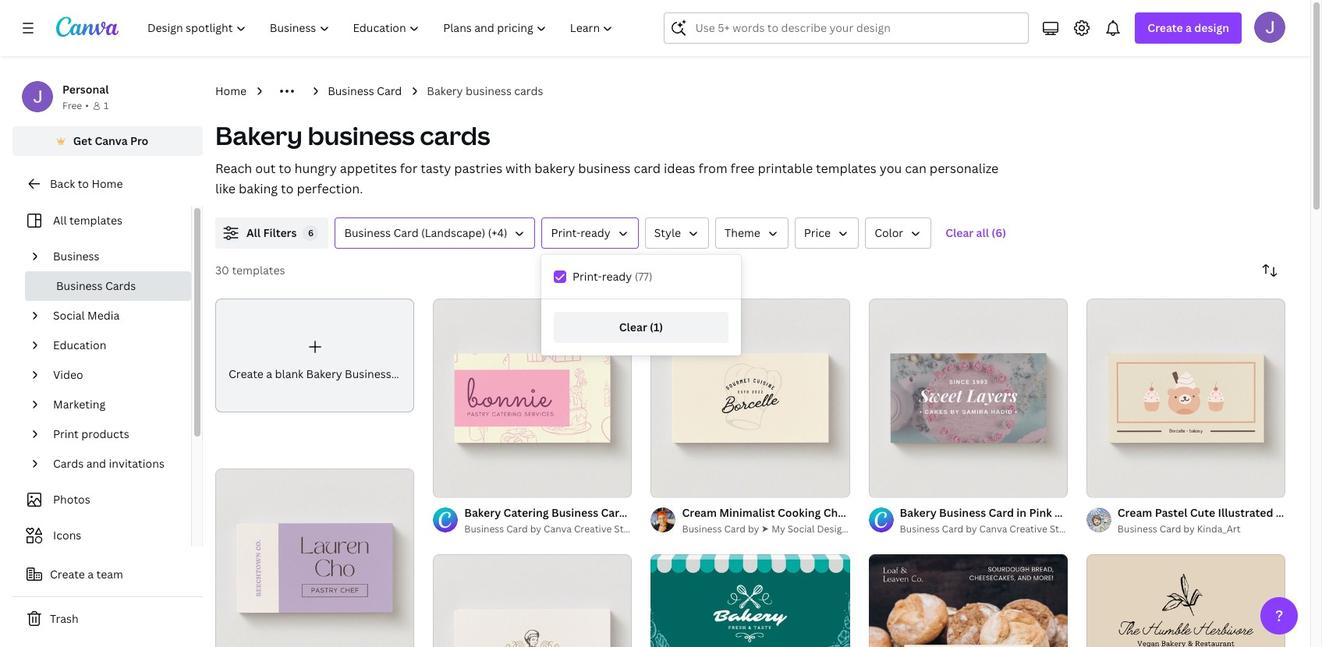 Task type: vqa. For each thing, say whether or not it's contained in the screenshot.
the Green and Gold Classy Typography Christmas Holiday Greeting Card link in the bottom of the page
no



Task type: describe. For each thing, give the bounding box(es) containing it.
designer
[[817, 523, 857, 536]]

personalize
[[930, 160, 999, 177]]

b
[[1315, 506, 1322, 521]]

cards for bakery business cards reach out to hungry appetites for tasty pastries with bakery business card ideas from free printable templates you can personalize like baking to perfection.
[[420, 119, 490, 152]]

pastries
[[454, 160, 503, 177]]

1 for bakery business card in pink white  photo-centric style
[[880, 479, 884, 491]]

business card by kinda_art link
[[1118, 522, 1286, 538]]

cream pastel cute illustrated bakery b link
[[1118, 505, 1322, 522]]

beige purple brown color blocks non-profit qr code business card image
[[215, 469, 414, 648]]

of for cream pastel cute illustrated bakery b
[[1104, 479, 1113, 491]]

cuisine
[[851, 506, 891, 521]]

1 horizontal spatial canva
[[544, 523, 572, 536]]

jacob simon image
[[1254, 12, 1286, 43]]

ready for print-ready (77)
[[602, 269, 632, 284]]

canva inside button
[[95, 133, 128, 148]]

create for create a blank bakery business card
[[229, 367, 264, 381]]

photos link
[[22, 485, 182, 515]]

with
[[506, 160, 532, 177]]

pink
[[1029, 506, 1052, 521]]

like
[[215, 180, 236, 197]]

business card by ➤ my social designer link
[[682, 522, 857, 538]]

6 filter options selected element
[[303, 225, 319, 241]]

all for all filters
[[247, 225, 261, 240]]

tasty
[[421, 160, 451, 177]]

home link
[[215, 83, 247, 100]]

trash
[[50, 612, 79, 626]]

perfection.
[[297, 180, 363, 197]]

style inside button
[[654, 225, 681, 240]]

create for create a design
[[1148, 20, 1183, 35]]

bakery for bakery business cards reach out to hungry appetites for tasty pastries with bakery business card ideas from free printable templates you can personalize like baking to perfection.
[[215, 119, 303, 152]]

color button
[[865, 218, 932, 249]]

all templates
[[53, 213, 122, 228]]

a for team
[[88, 567, 94, 582]]

1 of 3 link for cream pastel cute illustrated bakery b
[[1087, 299, 1286, 498]]

business for bakery business cards
[[466, 83, 512, 98]]

photo-
[[1088, 506, 1125, 521]]

all templates link
[[22, 206, 182, 236]]

out
[[255, 160, 276, 177]]

print products
[[53, 427, 129, 442]]

top level navigation element
[[137, 12, 627, 44]]

cards and invitations
[[53, 456, 165, 471]]

filters
[[263, 225, 297, 240]]

theme button
[[715, 218, 789, 249]]

print- for print-ready
[[551, 225, 581, 240]]

canva inside bakery business card in pink white  photo-centric style business card by canva creative studio
[[979, 523, 1007, 536]]

icons link
[[22, 521, 182, 551]]

marketing link
[[47, 390, 182, 420]]

business card
[[328, 83, 402, 98]]

3 for cream pastel cute illustrated bakery b
[[1115, 479, 1120, 491]]

get
[[73, 133, 92, 148]]

(6)
[[992, 225, 1006, 240]]

1 1 of 3 from the left
[[444, 479, 466, 491]]

cream minimalist cooking chef cuisine catering business card link
[[682, 505, 1016, 522]]

Sort by button
[[1254, 255, 1286, 286]]

reach
[[215, 160, 252, 177]]

2 horizontal spatial business
[[578, 160, 631, 177]]

video
[[53, 367, 83, 382]]

home inside "back to home" link
[[92, 176, 123, 191]]

blank
[[275, 367, 304, 381]]

bakery business card in pink white  photo-centric style business card by canva creative studio
[[900, 506, 1194, 536]]

white
[[1055, 506, 1086, 521]]

3 for cream minimalist cooking chef cuisine catering business card
[[679, 479, 684, 491]]

create a blank bakery business card link
[[215, 299, 419, 413]]

to right baking
[[281, 180, 294, 197]]

1 business card by canva creative studio link from the left
[[464, 522, 644, 538]]

(+4)
[[488, 225, 507, 240]]

business card by canva creative studio
[[464, 523, 644, 536]]

tan organic warm bakery business card image
[[1087, 555, 1286, 648]]

from
[[699, 160, 728, 177]]

clear (1)
[[619, 320, 663, 335]]

templates for all templates
[[69, 213, 122, 228]]

print-ready (77)
[[573, 269, 653, 284]]

create a team button
[[12, 559, 203, 591]]

1 studio from the left
[[614, 523, 644, 536]]

bakery business cards reach out to hungry appetites for tasty pastries with bakery business card ideas from free printable templates you can personalize like baking to perfection.
[[215, 119, 999, 197]]

create a blank bakery business card element
[[215, 299, 419, 413]]

card inside cream pastel cute illustrated bakery b business card by kinda_art
[[1160, 523, 1181, 536]]

1 for cream minimalist cooking chef cuisine catering business card
[[662, 479, 666, 491]]

1 by from the left
[[530, 523, 542, 536]]

kinda_art
[[1197, 523, 1241, 536]]

cute
[[1190, 506, 1216, 521]]

to right 'back'
[[78, 176, 89, 191]]

business for bakery business cards reach out to hungry appetites for tasty pastries with bakery business card ideas from free printable templates you can personalize like baking to perfection.
[[308, 119, 415, 152]]

in
[[1017, 506, 1027, 521]]

appetites
[[340, 160, 397, 177]]

cooking
[[778, 506, 821, 521]]

cream for cream minimalist cooking chef cuisine catering business card
[[682, 506, 717, 521]]

by inside cream minimalist cooking chef cuisine catering business card business card by ➤ my social designer
[[748, 523, 759, 536]]

baking
[[239, 180, 278, 197]]

free
[[731, 160, 755, 177]]

get canva pro
[[73, 133, 148, 148]]

1 creative from the left
[[574, 523, 612, 536]]

education link
[[47, 331, 182, 360]]

1 for cream pastel cute illustrated bakery b
[[1098, 479, 1102, 491]]

color
[[875, 225, 904, 240]]

chef
[[824, 506, 849, 521]]

team
[[96, 567, 123, 582]]

1 1 of 3 link from the left
[[433, 299, 632, 498]]

and
[[86, 456, 106, 471]]

create a team
[[50, 567, 123, 582]]

by inside bakery business card in pink white  photo-centric style business card by canva creative studio
[[966, 523, 977, 536]]

can
[[905, 160, 927, 177]]

pastel
[[1155, 506, 1188, 521]]

all
[[976, 225, 989, 240]]

1 vertical spatial cards
[[53, 456, 84, 471]]

back to home
[[50, 176, 123, 191]]

hungry
[[295, 160, 337, 177]]

printable
[[758, 160, 813, 177]]

30 templates
[[215, 263, 285, 278]]

clear all (6)
[[946, 225, 1006, 240]]

trash link
[[12, 604, 203, 635]]

social inside cream minimalist cooking chef cuisine catering business card business card by ➤ my social designer
[[788, 523, 815, 536]]

business card (landscape) (+4)
[[344, 225, 507, 240]]

clear for clear (1)
[[619, 320, 647, 335]]

free
[[62, 99, 82, 112]]

1 of 3 for bakery business card in pink white  photo-centric style
[[880, 479, 902, 491]]

education
[[53, 338, 106, 353]]

back
[[50, 176, 75, 191]]

clear all (6) button
[[938, 218, 1014, 249]]

ready for print-ready
[[581, 225, 611, 240]]

cards for bakery business cards
[[514, 83, 543, 98]]

catering
[[893, 506, 938, 521]]

•
[[85, 99, 89, 112]]

bakery inside cream pastel cute illustrated bakery b business card by kinda_art
[[1276, 506, 1313, 521]]



Task type: locate. For each thing, give the bounding box(es) containing it.
back to home link
[[12, 169, 203, 200]]

1 vertical spatial business
[[308, 119, 415, 152]]

cards and invitations link
[[47, 449, 182, 479]]

1 vertical spatial cards
[[420, 119, 490, 152]]

cream left minimalist
[[682, 506, 717, 521]]

2 1 of 3 from the left
[[662, 479, 684, 491]]

a
[[1186, 20, 1192, 35], [266, 367, 272, 381], [88, 567, 94, 582]]

0 horizontal spatial clear
[[619, 320, 647, 335]]

1 horizontal spatial creative
[[1010, 523, 1048, 536]]

clear for clear all (6)
[[946, 225, 974, 240]]

print
[[53, 427, 79, 442]]

1 of 3 link
[[433, 299, 632, 498], [651, 299, 850, 498], [869, 299, 1068, 498], [1087, 299, 1286, 498]]

design
[[1195, 20, 1230, 35]]

cream for cream pastel cute illustrated bakery b
[[1118, 506, 1153, 521]]

2 business card by canva creative studio link from the left
[[900, 522, 1079, 538]]

clear left (1)
[[619, 320, 647, 335]]

style down ideas
[[654, 225, 681, 240]]

1 horizontal spatial templates
[[232, 263, 285, 278]]

photos
[[53, 492, 90, 507]]

2 horizontal spatial create
[[1148, 20, 1183, 35]]

4 3 from the left
[[1115, 479, 1120, 491]]

cards left and
[[53, 456, 84, 471]]

marketing
[[53, 397, 105, 412]]

0 vertical spatial style
[[654, 225, 681, 240]]

0 horizontal spatial templates
[[69, 213, 122, 228]]

2 cream from the left
[[1118, 506, 1153, 521]]

0 vertical spatial home
[[215, 83, 247, 98]]

0 horizontal spatial home
[[92, 176, 123, 191]]

0 vertical spatial business
[[466, 83, 512, 98]]

(1)
[[650, 320, 663, 335]]

invitations
[[109, 456, 165, 471]]

1 horizontal spatial cards
[[105, 279, 136, 293]]

cards inside bakery business cards reach out to hungry appetites for tasty pastries with bakery business card ideas from free printable templates you can personalize like baking to perfection.
[[420, 119, 490, 152]]

(landscape)
[[421, 225, 485, 240]]

business cards
[[56, 279, 136, 293]]

0 horizontal spatial creative
[[574, 523, 612, 536]]

ideas
[[664, 160, 696, 177]]

business inside "link"
[[53, 249, 100, 264]]

1 horizontal spatial cards
[[514, 83, 543, 98]]

create for create a team
[[50, 567, 85, 582]]

clear (1) button
[[554, 312, 729, 343]]

cream pastel cute illustrated bakery b business card by kinda_art
[[1118, 506, 1322, 536]]

business inside cream pastel cute illustrated bakery b business card by kinda_art
[[1118, 523, 1158, 536]]

style
[[654, 225, 681, 240], [1167, 506, 1194, 521]]

business card by canva creative studio link down in
[[900, 522, 1079, 538]]

social inside "link"
[[53, 308, 85, 323]]

print- for print-ready (77)
[[573, 269, 602, 284]]

(77)
[[635, 269, 653, 284]]

1 horizontal spatial business
[[466, 83, 512, 98]]

create down "icons"
[[50, 567, 85, 582]]

create left design
[[1148, 20, 1183, 35]]

1 of 3 for cream pastel cute illustrated bakery b
[[1098, 479, 1120, 491]]

cream minimalist cooking chef cuisine catering business card image
[[651, 299, 850, 498]]

clear inside button
[[946, 225, 974, 240]]

4 1 of 3 from the left
[[1098, 479, 1120, 491]]

0 vertical spatial a
[[1186, 20, 1192, 35]]

bakery for bakery business cards
[[427, 83, 463, 98]]

by down cute
[[1184, 523, 1195, 536]]

3 1 of 3 link from the left
[[869, 299, 1068, 498]]

green and white illustration bakery business card image
[[651, 555, 850, 648]]

1 vertical spatial social
[[788, 523, 815, 536]]

1 of 3 for cream minimalist cooking chef cuisine catering business card
[[662, 479, 684, 491]]

templates right 30
[[232, 263, 285, 278]]

1 horizontal spatial business card by canva creative studio link
[[900, 522, 1079, 538]]

business card by canva creative studio link up bakery and coffee business card image
[[464, 522, 644, 538]]

print- down print-ready button
[[573, 269, 602, 284]]

minimalist
[[720, 506, 775, 521]]

1 vertical spatial home
[[92, 176, 123, 191]]

cream pastel cute illustrated bakery business card image
[[1087, 299, 1286, 498]]

➤
[[762, 523, 769, 536]]

0 horizontal spatial create
[[50, 567, 85, 582]]

2 horizontal spatial canva
[[979, 523, 1007, 536]]

products
[[81, 427, 129, 442]]

templates left you in the top of the page
[[816, 160, 877, 177]]

1 horizontal spatial style
[[1167, 506, 1194, 521]]

creative inside bakery business card in pink white  photo-centric style business card by canva creative studio
[[1010, 523, 1048, 536]]

bakery inside create a blank bakery business card element
[[306, 367, 342, 381]]

create inside button
[[50, 567, 85, 582]]

home up all templates link
[[92, 176, 123, 191]]

templates down back to home
[[69, 213, 122, 228]]

ready
[[581, 225, 611, 240], [602, 269, 632, 284]]

card inside button
[[394, 225, 419, 240]]

1 horizontal spatial a
[[266, 367, 272, 381]]

1 vertical spatial print-
[[573, 269, 602, 284]]

2 3 from the left
[[679, 479, 684, 491]]

1 cream from the left
[[682, 506, 717, 521]]

2 creative from the left
[[1010, 523, 1048, 536]]

personal
[[62, 82, 109, 97]]

print products link
[[47, 420, 182, 449]]

1 horizontal spatial home
[[215, 83, 247, 98]]

1 3 from the left
[[461, 479, 466, 491]]

price
[[804, 225, 831, 240]]

all left filters
[[247, 225, 261, 240]]

0 horizontal spatial business card by canva creative studio link
[[464, 522, 644, 538]]

1 horizontal spatial social
[[788, 523, 815, 536]]

clear inside "button"
[[619, 320, 647, 335]]

3 of from the left
[[886, 479, 895, 491]]

card
[[377, 83, 402, 98], [394, 225, 419, 240], [394, 367, 419, 381], [989, 506, 1014, 521], [990, 506, 1016, 521], [506, 523, 528, 536], [724, 523, 746, 536], [942, 523, 964, 536], [1160, 523, 1181, 536]]

business
[[328, 83, 374, 98], [344, 225, 391, 240], [53, 249, 100, 264], [56, 279, 103, 293], [345, 367, 391, 381], [939, 506, 986, 521], [941, 506, 988, 521], [464, 523, 504, 536], [682, 523, 722, 536], [900, 523, 940, 536], [1118, 523, 1158, 536]]

by up bakery and coffee business card image
[[530, 523, 542, 536]]

for
[[400, 160, 418, 177]]

4 by from the left
[[1184, 523, 1195, 536]]

0 vertical spatial print-
[[551, 225, 581, 240]]

style button
[[645, 218, 709, 249]]

0 vertical spatial cards
[[105, 279, 136, 293]]

1 vertical spatial create
[[229, 367, 264, 381]]

canva up bakery and coffee business card image
[[544, 523, 572, 536]]

2 vertical spatial business
[[578, 160, 631, 177]]

clear left all
[[946, 225, 974, 240]]

a inside dropdown button
[[1186, 20, 1192, 35]]

1 horizontal spatial create
[[229, 367, 264, 381]]

1 vertical spatial templates
[[69, 213, 122, 228]]

cards
[[514, 83, 543, 98], [420, 119, 490, 152]]

by inside cream pastel cute illustrated bakery b business card by kinda_art
[[1184, 523, 1195, 536]]

3 3 from the left
[[897, 479, 902, 491]]

card
[[634, 160, 661, 177]]

by left ➤ at the bottom right of page
[[748, 523, 759, 536]]

social down cooking
[[788, 523, 815, 536]]

business card by canva creative studio link
[[464, 522, 644, 538], [900, 522, 1079, 538]]

print-
[[551, 225, 581, 240], [573, 269, 602, 284]]

ready left (77)
[[602, 269, 632, 284]]

cream left pastel
[[1118, 506, 1153, 521]]

centric
[[1125, 506, 1164, 521]]

0 horizontal spatial cream
[[682, 506, 717, 521]]

business card (landscape) (+4) button
[[335, 218, 536, 249]]

clear
[[946, 225, 974, 240], [619, 320, 647, 335]]

a left "blank"
[[266, 367, 272, 381]]

create left "blank"
[[229, 367, 264, 381]]

0 horizontal spatial studio
[[614, 523, 644, 536]]

style up business card by kinda_art link
[[1167, 506, 1194, 521]]

business inside button
[[344, 225, 391, 240]]

templates for 30 templates
[[232, 263, 285, 278]]

get canva pro button
[[12, 126, 203, 156]]

cards down business "link"
[[105, 279, 136, 293]]

1 horizontal spatial all
[[247, 225, 261, 240]]

4 1 of 3 link from the left
[[1087, 299, 1286, 498]]

0 vertical spatial ready
[[581, 225, 611, 240]]

canva down bakery business card in pink white  photo-centric style link
[[979, 523, 1007, 536]]

3
[[461, 479, 466, 491], [679, 479, 684, 491], [897, 479, 902, 491], [1115, 479, 1120, 491]]

0 vertical spatial create
[[1148, 20, 1183, 35]]

2 by from the left
[[748, 523, 759, 536]]

templates inside bakery business cards reach out to hungry appetites for tasty pastries with bakery business card ideas from free printable templates you can personalize like baking to perfection.
[[816, 160, 877, 177]]

0 horizontal spatial canva
[[95, 133, 128, 148]]

bakery inside bakery business card in pink white  photo-centric style business card by canva creative studio
[[900, 506, 937, 521]]

a inside button
[[88, 567, 94, 582]]

home up reach at the left top of the page
[[215, 83, 247, 98]]

create a blank bakery business card
[[229, 367, 419, 381]]

my
[[772, 523, 785, 536]]

bakery and coffee business card image
[[433, 555, 632, 648]]

templates inside all templates link
[[69, 213, 122, 228]]

bakery
[[535, 160, 575, 177]]

beige olive green photo-centric food qr code business card image
[[869, 555, 1068, 648]]

all down 'back'
[[53, 213, 67, 228]]

3 by from the left
[[966, 523, 977, 536]]

theme
[[725, 225, 761, 240]]

2 horizontal spatial a
[[1186, 20, 1192, 35]]

0 vertical spatial social
[[53, 308, 85, 323]]

create a design
[[1148, 20, 1230, 35]]

cream minimalist cooking chef cuisine catering business card business card by ➤ my social designer
[[682, 506, 1016, 536]]

0 vertical spatial templates
[[816, 160, 877, 177]]

0 horizontal spatial a
[[88, 567, 94, 582]]

print- up print-ready (77)
[[551, 225, 581, 240]]

2 1 of 3 link from the left
[[651, 299, 850, 498]]

2 vertical spatial a
[[88, 567, 94, 582]]

0 horizontal spatial business
[[308, 119, 415, 152]]

bakery for bakery business card in pink white  photo-centric style business card by canva creative studio
[[900, 506, 937, 521]]

all filters
[[247, 225, 297, 240]]

of for bakery business card in pink white  photo-centric style
[[886, 479, 895, 491]]

1 vertical spatial clear
[[619, 320, 647, 335]]

2 horizontal spatial templates
[[816, 160, 877, 177]]

to right out
[[279, 160, 292, 177]]

social
[[53, 308, 85, 323], [788, 523, 815, 536]]

cream inside cream minimalist cooking chef cuisine catering business card business card by ➤ my social designer
[[682, 506, 717, 521]]

a for design
[[1186, 20, 1192, 35]]

a left team
[[88, 567, 94, 582]]

ready up print-ready (77)
[[581, 225, 611, 240]]

of for cream minimalist cooking chef cuisine catering business card
[[668, 479, 677, 491]]

ready inside button
[[581, 225, 611, 240]]

bakery business cards
[[427, 83, 543, 98]]

0 horizontal spatial style
[[654, 225, 681, 240]]

bakery business card in pink white  photo-centric style image
[[869, 299, 1068, 498]]

1 of 3 link for cream minimalist cooking chef cuisine catering business card
[[651, 299, 850, 498]]

1 vertical spatial a
[[266, 367, 272, 381]]

social up education
[[53, 308, 85, 323]]

0 horizontal spatial cards
[[420, 119, 490, 152]]

price button
[[795, 218, 859, 249]]

business card link
[[328, 83, 402, 100]]

1 of 3 link for bakery business card in pink white  photo-centric style
[[869, 299, 1068, 498]]

0 horizontal spatial all
[[53, 213, 67, 228]]

1 vertical spatial ready
[[602, 269, 632, 284]]

Search search field
[[695, 13, 1019, 43]]

None search field
[[664, 12, 1029, 44]]

2 studio from the left
[[1050, 523, 1079, 536]]

to
[[279, 160, 292, 177], [78, 176, 89, 191], [281, 180, 294, 197]]

1 of from the left
[[451, 479, 459, 491]]

3 for bakery business card in pink white  photo-centric style
[[897, 479, 902, 491]]

a for blank
[[266, 367, 272, 381]]

1 horizontal spatial studio
[[1050, 523, 1079, 536]]

2 of from the left
[[668, 479, 677, 491]]

a left design
[[1186, 20, 1192, 35]]

by
[[530, 523, 542, 536], [748, 523, 759, 536], [966, 523, 977, 536], [1184, 523, 1195, 536]]

print-ready
[[551, 225, 611, 240]]

print- inside print-ready button
[[551, 225, 581, 240]]

by up beige olive green photo-centric food qr code business card
[[966, 523, 977, 536]]

0 vertical spatial cards
[[514, 83, 543, 98]]

0 horizontal spatial social
[[53, 308, 85, 323]]

2 vertical spatial templates
[[232, 263, 285, 278]]

bakery inside bakery business cards reach out to hungry appetites for tasty pastries with bakery business card ideas from free printable templates you can personalize like baking to perfection.
[[215, 119, 303, 152]]

canva
[[95, 133, 128, 148], [544, 523, 572, 536], [979, 523, 1007, 536]]

cream inside cream pastel cute illustrated bakery b business card by kinda_art
[[1118, 506, 1153, 521]]

4 of from the left
[[1104, 479, 1113, 491]]

2 vertical spatial create
[[50, 567, 85, 582]]

free •
[[62, 99, 89, 112]]

1 vertical spatial style
[[1167, 506, 1194, 521]]

bakery catering business card in yellow pink cute illustrative dessert pastry line art image
[[433, 299, 632, 498]]

1 horizontal spatial cream
[[1118, 506, 1153, 521]]

bakery business card in pink white  photo-centric style link
[[900, 505, 1194, 522]]

you
[[880, 160, 902, 177]]

social media link
[[47, 301, 182, 331]]

canva left pro
[[95, 133, 128, 148]]

1 of 3
[[444, 479, 466, 491], [662, 479, 684, 491], [880, 479, 902, 491], [1098, 479, 1120, 491]]

style inside bakery business card in pink white  photo-centric style business card by canva creative studio
[[1167, 506, 1194, 521]]

3 1 of 3 from the left
[[880, 479, 902, 491]]

1 horizontal spatial clear
[[946, 225, 974, 240]]

cards
[[105, 279, 136, 293], [53, 456, 84, 471]]

0 vertical spatial clear
[[946, 225, 974, 240]]

create inside dropdown button
[[1148, 20, 1183, 35]]

0 horizontal spatial cards
[[53, 456, 84, 471]]

studio inside bakery business card in pink white  photo-centric style business card by canva creative studio
[[1050, 523, 1079, 536]]

all for all templates
[[53, 213, 67, 228]]



